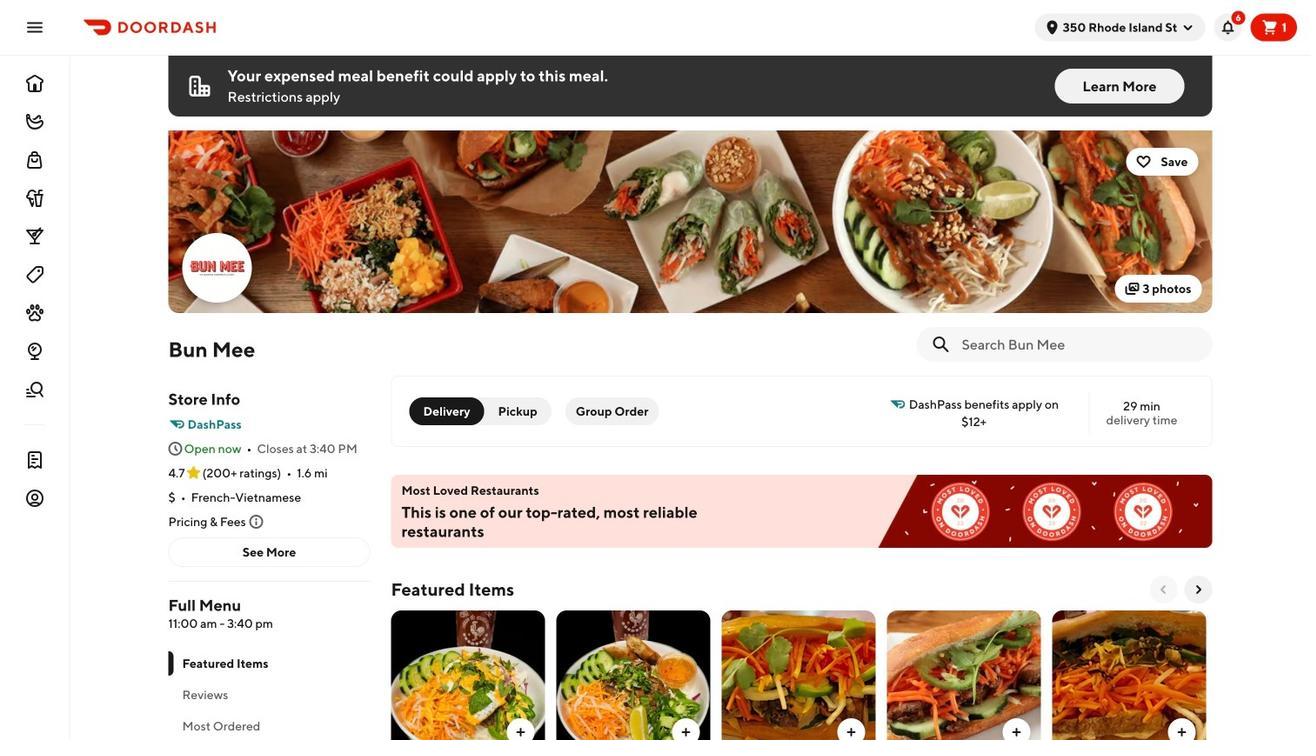 Task type: locate. For each thing, give the bounding box(es) containing it.
1 add item to cart image from the left
[[514, 726, 528, 740]]

None radio
[[409, 398, 484, 425], [470, 398, 551, 425], [409, 398, 484, 425], [470, 398, 551, 425]]

add item to cart image for lemongrass tofu banh mi image
[[1175, 726, 1189, 740]]

hawker bowl image
[[391, 611, 545, 740]]

add item to cart image for bun bowl image
[[679, 726, 693, 740]]

2 add item to cart image from the left
[[679, 726, 693, 740]]

bun bowl image
[[556, 611, 710, 740]]

heading
[[391, 580, 514, 600]]

five spice chicken banh mi image
[[722, 611, 876, 740]]

lemongrass pork banh mi image
[[887, 611, 1041, 740]]

open menu image
[[24, 17, 45, 38]]

next button of carousel image
[[1192, 583, 1206, 597]]

bun mee image
[[168, 131, 1213, 313], [184, 235, 250, 301]]

add item to cart image
[[514, 726, 528, 740], [679, 726, 693, 740], [1010, 726, 1024, 740], [1175, 726, 1189, 740]]

Item Search search field
[[962, 335, 1199, 354]]

previous button of carousel image
[[1157, 583, 1171, 597]]

3 add item to cart image from the left
[[1010, 726, 1024, 740]]

4 add item to cart image from the left
[[1175, 726, 1189, 740]]



Task type: describe. For each thing, give the bounding box(es) containing it.
add item to cart image for hawker bowl image
[[514, 726, 528, 740]]

lemongrass tofu banh mi image
[[1052, 611, 1206, 740]]

add item to cart image
[[844, 726, 858, 740]]

add item to cart image for lemongrass pork banh mi image
[[1010, 726, 1024, 740]]

order methods option group
[[409, 398, 551, 425]]

notification bell image
[[1221, 20, 1235, 34]]



Task type: vqa. For each thing, say whether or not it's contained in the screenshot.
"or"
no



